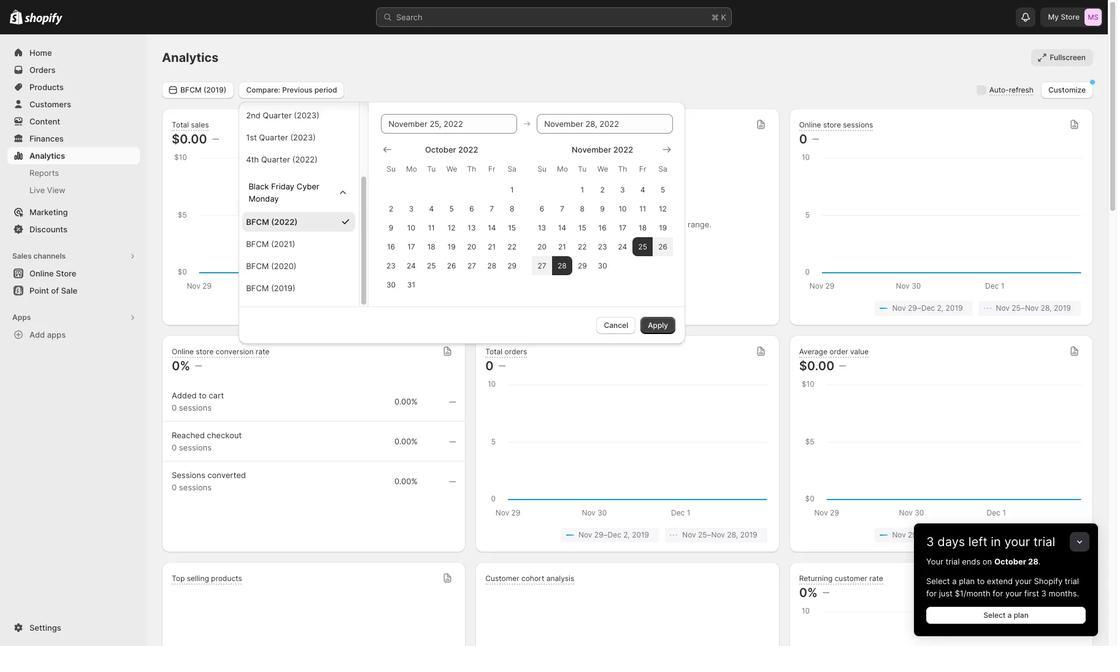 Task type: vqa. For each thing, say whether or not it's contained in the screenshot.


Task type: describe. For each thing, give the bounding box(es) containing it.
4th
[[246, 154, 259, 164]]

top selling products button
[[162, 563, 466, 647]]

wednesday element for october
[[442, 158, 462, 180]]

months.
[[1049, 589, 1080, 599]]

8 for 1st 8 button from right
[[580, 204, 585, 213]]

18 for the rightmost the 18 button
[[639, 223, 647, 232]]

0 horizontal spatial 16 button
[[381, 237, 401, 256]]

25–nov for average order value
[[1012, 531, 1039, 540]]

live view link
[[7, 182, 140, 199]]

1 13 button from the left
[[462, 218, 482, 237]]

3 inside select a plan to extend your shopify trial for just $1/month for your first 3 months.
[[1042, 589, 1047, 599]]

2, for total sales
[[310, 304, 316, 313]]

6 for first 6 button from left
[[470, 204, 474, 213]]

0 horizontal spatial 16
[[387, 242, 395, 251]]

31 button
[[401, 275, 422, 294]]

2, for online store sessions
[[938, 304, 944, 313]]

sessions converted 0 sessions
[[172, 471, 246, 493]]

0% for returning customer rate
[[800, 586, 818, 601]]

3 days left in your trial element
[[915, 556, 1099, 637]]

no change image for online store conversion rate
[[195, 362, 202, 371]]

3 days left in your trial button
[[915, 524, 1099, 550]]

1 15 button from the left
[[502, 218, 522, 237]]

black
[[249, 181, 269, 191]]

total sales
[[172, 120, 209, 129]]

fullscreen
[[1051, 53, 1087, 62]]

fullscreen button
[[1032, 49, 1094, 66]]

products
[[211, 574, 242, 583]]

date
[[669, 220, 686, 230]]

2 27 from the left
[[538, 261, 547, 270]]

1 vertical spatial 25
[[427, 261, 436, 270]]

to inside added to cart 0 sessions
[[199, 391, 207, 401]]

total for $0.00
[[172, 120, 189, 129]]

cart
[[209, 391, 224, 401]]

monday element for november
[[552, 158, 573, 180]]

2 29 button from the left
[[573, 256, 593, 275]]

nov 25–nov 28, 2019 for total orders
[[683, 531, 758, 540]]

1 horizontal spatial 9 button
[[593, 199, 613, 218]]

$0.00 for total
[[172, 132, 207, 147]]

2 horizontal spatial for
[[993, 589, 1004, 599]]

1 vertical spatial 26
[[447, 261, 456, 270]]

apply
[[648, 321, 669, 330]]

online store button
[[0, 265, 147, 282]]

25–nov for total orders
[[698, 531, 725, 540]]

sessions inside reached checkout 0 sessions
[[179, 443, 212, 453]]

1 horizontal spatial 17 button
[[613, 218, 633, 237]]

top
[[172, 574, 185, 583]]

0 vertical spatial 4
[[641, 185, 646, 194]]

1 20 button from the left
[[462, 237, 482, 256]]

top selling products
[[172, 574, 242, 583]]

10 for rightmost the 10 button
[[619, 204, 627, 213]]

list for total sales
[[174, 301, 454, 316]]

bfcm for the bfcm (2022) button
[[246, 217, 269, 227]]

reached
[[172, 431, 205, 441]]

0 horizontal spatial 30 button
[[381, 275, 401, 294]]

1 horizontal spatial 2 button
[[593, 180, 613, 199]]

returning
[[800, 574, 833, 583]]

28, for total orders
[[728, 531, 739, 540]]

october 2022
[[425, 145, 478, 154]]

sunday element for november 2022
[[532, 158, 552, 180]]

bfcm (2019) button
[[243, 278, 356, 298]]

1 horizontal spatial 4 button
[[633, 180, 653, 199]]

bfcm (2022)
[[246, 217, 298, 227]]

1 for first the 1 button from right
[[581, 185, 584, 194]]

8 for first 8 button from left
[[510, 204, 515, 213]]

0.00% for added to cart
[[395, 397, 418, 407]]

1 horizontal spatial 16 button
[[593, 218, 613, 237]]

2nd
[[246, 110, 261, 120]]

no change image for returning customer rate
[[823, 589, 830, 599]]

there was no data found for this date range.
[[544, 220, 712, 230]]

18 for the leftmost the 18 button
[[428, 242, 436, 251]]

list for online store sessions
[[802, 301, 1082, 316]]

0 vertical spatial 16
[[599, 223, 607, 232]]

customer cohort analysis
[[486, 574, 575, 583]]

0 horizontal spatial 17 button
[[401, 237, 422, 256]]

0.00% for sessions converted
[[395, 477, 418, 487]]

th for november 2022
[[618, 164, 628, 173]]

bfcm for bfcm (2021) button
[[246, 239, 269, 249]]

1 20 from the left
[[467, 242, 477, 251]]

converted
[[208, 471, 246, 481]]

1 7 from the left
[[490, 204, 494, 213]]

we for october
[[447, 164, 458, 173]]

customers link
[[7, 96, 140, 113]]

3 for right 3 button
[[621, 185, 625, 194]]

online for 0
[[800, 120, 822, 129]]

customize
[[1049, 85, 1087, 94]]

1 horizontal spatial 18 button
[[633, 218, 653, 237]]

view
[[47, 185, 65, 195]]

9 for leftmost 9 button
[[389, 223, 394, 232]]

th for october 2022
[[467, 164, 477, 173]]

2 27 button from the left
[[532, 256, 552, 275]]

add apps
[[29, 330, 66, 340]]

1st quarter (2023) button
[[243, 127, 356, 147]]

2nd quarter (2023) button
[[243, 105, 356, 125]]

live view
[[29, 185, 65, 195]]

24 for the right 24 button
[[618, 242, 628, 251]]

add apps button
[[7, 327, 140, 344]]

1 horizontal spatial 5 button
[[653, 180, 673, 199]]

select a plan to extend your shopify trial for just $1/month for your first 3 months.
[[927, 577, 1080, 599]]

4th quarter (2022) button
[[243, 149, 356, 169]]

1 horizontal spatial 26 button
[[653, 237, 673, 256]]

nov 29–dec 2, 2019 for total orders
[[579, 531, 650, 540]]

order
[[830, 347, 849, 356]]

2022 for november 2022
[[614, 145, 634, 154]]

point of sale button
[[0, 282, 147, 300]]

checkout
[[207, 431, 242, 441]]

monday
[[249, 194, 279, 203]]

⌘
[[712, 12, 719, 22]]

customize button
[[1042, 81, 1094, 99]]

quarter for 1st
[[259, 132, 288, 142]]

found
[[616, 220, 638, 230]]

october inside grid
[[425, 145, 456, 154]]

1 1 button from the left
[[502, 180, 522, 199]]

products
[[29, 82, 64, 92]]

online store sessions button
[[800, 120, 874, 131]]

9 for right 9 button
[[601, 204, 605, 213]]

nov 25–nov 28, 2019 button for average order value
[[979, 529, 1082, 543]]

su for november
[[538, 164, 547, 173]]

store for 0
[[824, 120, 842, 129]]

no
[[586, 220, 595, 230]]

home link
[[7, 44, 140, 61]]

sales channels
[[12, 252, 66, 261]]

0 horizontal spatial 2 button
[[381, 199, 401, 218]]

0 vertical spatial 17
[[619, 223, 627, 232]]

a for select a plan
[[1008, 611, 1012, 621]]

my store image
[[1085, 9, 1102, 26]]

apply button
[[641, 317, 676, 334]]

bfcm (2021)
[[246, 239, 295, 249]]

0 horizontal spatial shopify image
[[10, 10, 23, 25]]

3 for 3 button to the left
[[409, 204, 414, 213]]

0 inside added to cart 0 sessions
[[172, 403, 177, 413]]

1 14 button from the left
[[482, 218, 502, 237]]

ends
[[963, 557, 981, 567]]

total orders
[[486, 347, 527, 356]]

2 28 button from the left
[[552, 256, 573, 275]]

0 vertical spatial analytics
[[162, 50, 219, 65]]

1 horizontal spatial 30
[[598, 261, 607, 270]]

1 horizontal spatial for
[[927, 589, 937, 599]]

bfcm for bfcm (2019) button
[[246, 283, 269, 293]]

1 vertical spatial 17
[[408, 242, 415, 251]]

search
[[397, 12, 423, 22]]

bfcm (2019) button
[[162, 81, 234, 99]]

1 horizontal spatial 25
[[639, 242, 648, 251]]

nov 29–dec 2, 2019 for average order value
[[893, 531, 963, 540]]

1 vertical spatial your
[[1016, 577, 1032, 587]]

13 for 1st the 13 button
[[468, 223, 476, 232]]

mo for october
[[406, 164, 417, 173]]

orders
[[505, 347, 527, 356]]

bfcm (2022) button
[[243, 212, 356, 232]]

0 horizontal spatial 26 button
[[442, 256, 462, 275]]

range.
[[688, 220, 712, 230]]

1 vertical spatial analytics
[[29, 151, 65, 161]]

24 for the leftmost 24 button
[[407, 261, 416, 270]]

total orders button
[[486, 347, 527, 358]]

nov 29–dec 2, 2019 button for online store sessions
[[876, 301, 973, 316]]

selling
[[187, 574, 209, 583]]

tuesday element for november 2022
[[573, 158, 593, 180]]

0 horizontal spatial 23 button
[[381, 256, 401, 275]]

nov 29–dec 2, 2019 for online store sessions
[[893, 304, 963, 313]]

analysis
[[547, 574, 575, 583]]

0 vertical spatial no change image
[[813, 134, 819, 144]]

2 1 button from the left
[[573, 180, 593, 199]]

2 29 from the left
[[578, 261, 587, 270]]

wednesday element for november
[[593, 158, 613, 180]]

point of sale link
[[7, 282, 140, 300]]

1 horizontal spatial 11
[[640, 204, 647, 213]]

orders
[[29, 65, 56, 75]]

1 horizontal spatial 10 button
[[613, 199, 633, 218]]

previous
[[282, 85, 313, 94]]

2 vertical spatial your
[[1006, 589, 1023, 599]]

store for online store
[[56, 269, 76, 279]]

15 for 1st 15 button from the right
[[579, 223, 587, 232]]

days
[[938, 535, 966, 550]]

1 horizontal spatial 3 button
[[613, 180, 633, 199]]

nov 25–nov 28, 2019 button for total orders
[[666, 529, 768, 543]]

sales channels button
[[7, 248, 140, 265]]

just
[[940, 589, 953, 599]]

analytics link
[[7, 147, 140, 165]]

monday element for october
[[401, 158, 422, 180]]

0 horizontal spatial 18 button
[[422, 237, 442, 256]]

0.00% for reached checkout
[[395, 437, 418, 447]]

online for 0%
[[172, 347, 194, 356]]

refresh
[[1010, 85, 1034, 95]]

1 horizontal spatial 5
[[661, 185, 666, 194]]

1 horizontal spatial 23 button
[[593, 237, 613, 256]]

29–dec for total sales
[[281, 304, 308, 313]]

1 vertical spatial 5
[[450, 204, 454, 213]]

black friday cyber monday
[[249, 181, 320, 203]]

0 horizontal spatial 30
[[387, 280, 396, 289]]

2 7 button from the left
[[552, 199, 573, 218]]

4th quarter (2022)
[[246, 154, 318, 164]]

1 29 from the left
[[508, 261, 517, 270]]

friday element for november 2022
[[633, 158, 653, 180]]

store for my store
[[1061, 12, 1080, 21]]

0 horizontal spatial 4 button
[[422, 199, 442, 218]]

$1/month
[[955, 589, 991, 599]]

1st quarter (2023)
[[246, 132, 316, 142]]

auto-refresh
[[990, 85, 1034, 95]]

bfcm (2020) button
[[243, 256, 356, 276]]

thursday element for november 2022
[[613, 158, 633, 180]]

sunday element for october 2022
[[381, 158, 401, 180]]

28, for total sales
[[414, 304, 425, 313]]

sessions inside dropdown button
[[844, 120, 874, 129]]

0 horizontal spatial 24 button
[[401, 256, 422, 275]]

left
[[969, 535, 988, 550]]

select a plan link
[[927, 608, 1087, 625]]

nov 29–dec 2, 2019 for total sales
[[265, 304, 336, 313]]

list for average order value
[[802, 529, 1082, 543]]

1 horizontal spatial 12 button
[[653, 199, 673, 218]]

1 horizontal spatial 11 button
[[633, 199, 653, 218]]

orders link
[[7, 61, 140, 79]]

1 horizontal spatial 19 button
[[653, 218, 673, 237]]

0 horizontal spatial 3 button
[[401, 199, 422, 218]]

1 vertical spatial 4
[[429, 204, 434, 213]]

28, for average order value
[[1041, 531, 1053, 540]]

0 horizontal spatial 25 button
[[422, 256, 442, 275]]

channels
[[33, 252, 66, 261]]

customer cohort analysis button
[[486, 574, 575, 585]]

0 horizontal spatial 10 button
[[401, 218, 422, 237]]

1 horizontal spatial 30 button
[[593, 256, 613, 275]]



Task type: locate. For each thing, give the bounding box(es) containing it.
1 horizontal spatial mo
[[557, 164, 568, 173]]

$0.00
[[172, 132, 207, 147], [800, 359, 835, 374]]

bfcm down bfcm (2021)
[[246, 261, 269, 271]]

2 22 from the left
[[578, 242, 587, 251]]

2 22 button from the left
[[573, 237, 593, 256]]

22 for second 22 button from the right
[[508, 242, 517, 251]]

24 down the found
[[618, 242, 628, 251]]

online store
[[29, 269, 76, 279]]

1 vertical spatial to
[[978, 577, 985, 587]]

30 left 31
[[387, 280, 396, 289]]

1 horizontal spatial 28 button
[[552, 256, 573, 275]]

october inside 3 days left in your trial element
[[995, 557, 1027, 567]]

(2023) up 4th quarter (2022) "button"
[[290, 132, 316, 142]]

2 th from the left
[[618, 164, 628, 173]]

30 button
[[593, 256, 613, 275], [381, 275, 401, 294]]

store inside button
[[56, 269, 76, 279]]

live
[[29, 185, 45, 195]]

0 vertical spatial bfcm (2019)
[[180, 85, 227, 94]]

1 27 button from the left
[[462, 256, 482, 275]]

tu for november
[[578, 164, 587, 173]]

your trial ends on october 28 .
[[927, 557, 1041, 567]]

sales
[[191, 120, 209, 129]]

0 horizontal spatial 7
[[490, 204, 494, 213]]

1 su from the left
[[387, 164, 396, 173]]

0 horizontal spatial 0%
[[172, 359, 190, 374]]

saturday element for october 2022
[[502, 158, 522, 180]]

1 22 button from the left
[[502, 237, 522, 256]]

0 horizontal spatial we
[[447, 164, 458, 173]]

1 vertical spatial 0%
[[800, 586, 818, 601]]

15 button left there
[[502, 218, 522, 237]]

for left just
[[927, 589, 937, 599]]

(2019) inside button
[[271, 283, 296, 293]]

1 22 from the left
[[508, 242, 517, 251]]

(2022) inside "button"
[[292, 154, 318, 164]]

1 1 from the left
[[511, 185, 514, 194]]

1 horizontal spatial shopify image
[[25, 13, 63, 25]]

1 horizontal spatial total
[[486, 347, 503, 356]]

analytics up bfcm (2019) dropdown button
[[162, 50, 219, 65]]

friday
[[271, 181, 295, 191]]

2 6 from the left
[[540, 204, 545, 213]]

customer cohort analysis button
[[476, 563, 780, 647]]

12 button
[[653, 199, 673, 218], [442, 218, 462, 237]]

0 vertical spatial 2
[[601, 185, 605, 194]]

black friday cyber monday button
[[244, 175, 354, 210]]

1 8 from the left
[[510, 204, 515, 213]]

1 0.00% from the top
[[395, 397, 418, 407]]

1 thursday element from the left
[[462, 158, 482, 180]]

6 for 2nd 6 button
[[540, 204, 545, 213]]

0 horizontal spatial 15
[[508, 223, 516, 232]]

list
[[174, 301, 454, 316], [802, 301, 1082, 316], [488, 529, 768, 543], [802, 529, 1082, 543]]

18 button up 31 button
[[422, 237, 442, 256]]

online store conversion rate
[[172, 347, 270, 356]]

2 6 button from the left
[[532, 199, 552, 218]]

apps button
[[7, 309, 140, 327]]

plan inside select a plan link
[[1014, 611, 1029, 621]]

th down october 2022 on the top of page
[[467, 164, 477, 173]]

1 yyyy-mm-dd text field from the left
[[381, 114, 518, 134]]

0 horizontal spatial 19
[[448, 242, 456, 251]]

0 vertical spatial (2023)
[[294, 110, 320, 120]]

a down select a plan to extend your shopify trial for just $1/month for your first 3 months.
[[1008, 611, 1012, 621]]

1 horizontal spatial store
[[1061, 12, 1080, 21]]

24 up 31
[[407, 261, 416, 270]]

to left cart
[[199, 391, 207, 401]]

1 27 from the left
[[468, 261, 476, 270]]

thursday element down october 2022 on the top of page
[[462, 158, 482, 180]]

trial inside select a plan to extend your shopify trial for just $1/month for your first 3 months.
[[1066, 577, 1080, 587]]

cancel
[[604, 321, 629, 330]]

24 button down the found
[[613, 237, 633, 256]]

14
[[488, 223, 496, 232], [558, 223, 567, 232]]

quarter inside 1st quarter (2023) button
[[259, 132, 288, 142]]

friday element
[[482, 158, 502, 180], [633, 158, 653, 180]]

fr for october 2022
[[489, 164, 496, 173]]

0 horizontal spatial tu
[[427, 164, 436, 173]]

1 horizontal spatial 6
[[540, 204, 545, 213]]

value
[[851, 347, 869, 356]]

finances
[[29, 134, 64, 144]]

30 button left 31
[[381, 275, 401, 294]]

YYYY-MM-DD text field
[[381, 114, 518, 134], [537, 114, 673, 134]]

$0.00 for average
[[800, 359, 835, 374]]

1 vertical spatial select
[[984, 611, 1006, 621]]

1 fr from the left
[[489, 164, 496, 173]]

2 sunday element from the left
[[532, 158, 552, 180]]

1 horizontal spatial su
[[538, 164, 547, 173]]

$0.00 down average
[[800, 359, 835, 374]]

bfcm down monday
[[246, 217, 269, 227]]

1 horizontal spatial 27
[[538, 261, 547, 270]]

we down october 2022 on the top of page
[[447, 164, 458, 173]]

su for october
[[387, 164, 396, 173]]

(2023) for 1st quarter (2023)
[[290, 132, 316, 142]]

1 friday element from the left
[[482, 158, 502, 180]]

rate inside dropdown button
[[256, 347, 270, 356]]

15 left data
[[579, 223, 587, 232]]

tu for october
[[427, 164, 436, 173]]

customers
[[29, 99, 71, 109]]

17 up 31
[[408, 242, 415, 251]]

2 15 button from the left
[[573, 218, 593, 237]]

compare:
[[246, 85, 280, 94]]

0 horizontal spatial 28
[[488, 261, 497, 270]]

1 vertical spatial trial
[[946, 557, 960, 567]]

tuesday element
[[422, 158, 442, 180], [573, 158, 593, 180]]

1 horizontal spatial saturday element
[[653, 158, 673, 180]]

5 button up this
[[653, 180, 673, 199]]

total inside "total sales" dropdown button
[[172, 120, 189, 129]]

1 horizontal spatial 15
[[579, 223, 587, 232]]

your left first
[[1006, 589, 1023, 599]]

10 for the leftmost the 10 button
[[408, 223, 416, 232]]

9 button
[[593, 199, 613, 218], [381, 218, 401, 237]]

wednesday element down november 2022
[[593, 158, 613, 180]]

2 we from the left
[[598, 164, 609, 173]]

total left sales
[[172, 120, 189, 129]]

1 vertical spatial bfcm (2019)
[[246, 283, 296, 293]]

5 button down october 2022 on the top of page
[[442, 199, 462, 218]]

settings link
[[7, 620, 140, 637]]

for down extend
[[993, 589, 1004, 599]]

16 button up 31 button
[[381, 237, 401, 256]]

1 mo from the left
[[406, 164, 417, 173]]

plan for select a plan
[[1014, 611, 1029, 621]]

29–dec for online store sessions
[[909, 304, 936, 313]]

total left orders
[[486, 347, 503, 356]]

1 horizontal spatial sunday element
[[532, 158, 552, 180]]

grid containing november
[[532, 143, 673, 275]]

bfcm down bfcm (2020)
[[246, 283, 269, 293]]

2 15 from the left
[[579, 223, 587, 232]]

2 14 button from the left
[[552, 218, 573, 237]]

2 sa from the left
[[659, 164, 668, 173]]

1 sunday element from the left
[[381, 158, 401, 180]]

0 horizontal spatial 14 button
[[482, 218, 502, 237]]

0 vertical spatial store
[[1061, 12, 1080, 21]]

marketing link
[[7, 204, 140, 221]]

(2019) down (2020)
[[271, 283, 296, 293]]

0 horizontal spatial 5
[[450, 204, 454, 213]]

0 vertical spatial online
[[800, 120, 822, 129]]

customer
[[486, 574, 520, 583]]

1 6 from the left
[[470, 204, 474, 213]]

3 0.00% from the top
[[395, 477, 418, 487]]

friday element for october 2022
[[482, 158, 502, 180]]

1 29 button from the left
[[502, 256, 522, 275]]

3
[[621, 185, 625, 194], [409, 204, 414, 213], [927, 535, 935, 550], [1042, 589, 1047, 599]]

2 vertical spatial 0.00%
[[395, 477, 418, 487]]

analytics down finances
[[29, 151, 65, 161]]

in
[[992, 535, 1002, 550]]

2 horizontal spatial 28
[[1029, 557, 1039, 567]]

1 horizontal spatial 28
[[558, 261, 567, 270]]

saturday element
[[502, 158, 522, 180], [653, 158, 673, 180]]

online store link
[[7, 265, 140, 282]]

25–nov for online store sessions
[[1012, 304, 1039, 313]]

23 button
[[593, 237, 613, 256], [381, 256, 401, 275]]

2 21 button from the left
[[552, 237, 573, 256]]

2 20 button from the left
[[532, 237, 552, 256]]

0 vertical spatial (2022)
[[292, 154, 318, 164]]

nov 25–nov 28, 2019 for total sales
[[369, 304, 444, 313]]

0 horizontal spatial 11 button
[[422, 218, 442, 237]]

we for november
[[598, 164, 609, 173]]

0 vertical spatial 11
[[640, 204, 647, 213]]

0 horizontal spatial 1 button
[[502, 180, 522, 199]]

10 up 31
[[408, 223, 416, 232]]

bfcm up total sales
[[180, 85, 202, 94]]

2019
[[319, 304, 336, 313], [427, 304, 444, 313], [946, 304, 963, 313], [1055, 304, 1072, 313], [632, 531, 650, 540], [741, 531, 758, 540], [946, 531, 963, 540], [1055, 531, 1072, 540]]

2 13 from the left
[[538, 223, 546, 232]]

1 horizontal spatial 17
[[619, 223, 627, 232]]

0 horizontal spatial 22
[[508, 242, 517, 251]]

1 monday element from the left
[[401, 158, 422, 180]]

1 horizontal spatial 26
[[659, 242, 668, 251]]

th
[[467, 164, 477, 173], [618, 164, 628, 173]]

a for select a plan to extend your shopify trial for just $1/month for your first 3 months.
[[953, 577, 957, 587]]

1 horizontal spatial 19
[[659, 223, 667, 232]]

23 for the leftmost 23 button
[[387, 261, 396, 270]]

30 button down data
[[593, 256, 613, 275]]

0 vertical spatial 5
[[661, 185, 666, 194]]

sale
[[61, 286, 77, 296]]

(2019) inside dropdown button
[[204, 85, 227, 94]]

plan inside select a plan to extend your shopify trial for just $1/month for your first 3 months.
[[960, 577, 975, 587]]

2 yyyy-mm-dd text field from the left
[[537, 114, 673, 134]]

29–dec for average order value
[[909, 531, 936, 540]]

0 vertical spatial total
[[172, 120, 189, 129]]

finances link
[[7, 130, 140, 147]]

store up sale
[[56, 269, 76, 279]]

22 for second 22 button from left
[[578, 242, 587, 251]]

point of sale
[[29, 286, 77, 296]]

1 6 button from the left
[[462, 199, 482, 218]]

1 th from the left
[[467, 164, 477, 173]]

18 button left date
[[633, 218, 653, 237]]

k
[[722, 12, 727, 22]]

(2022) down 1st quarter (2023) button
[[292, 154, 318, 164]]

2 tu from the left
[[578, 164, 587, 173]]

.
[[1039, 557, 1041, 567]]

14 for second the 14 "button"
[[558, 223, 567, 232]]

0 horizontal spatial 12 button
[[442, 218, 462, 237]]

for inside button
[[640, 220, 651, 230]]

1 2022 from the left
[[459, 145, 478, 154]]

0% up added
[[172, 359, 190, 374]]

your up first
[[1016, 577, 1032, 587]]

sessions
[[172, 471, 205, 481]]

1 21 from the left
[[488, 242, 496, 251]]

9
[[601, 204, 605, 213], [389, 223, 394, 232]]

0 horizontal spatial 19 button
[[442, 237, 462, 256]]

23 for the rightmost 23 button
[[598, 242, 607, 251]]

a inside select a plan to extend your shopify trial for just $1/month for your first 3 months.
[[953, 577, 957, 587]]

0 horizontal spatial su
[[387, 164, 396, 173]]

select down select a plan to extend your shopify trial for just $1/month for your first 3 months.
[[984, 611, 1006, 621]]

26 button down this
[[653, 237, 673, 256]]

no change image for average order value
[[840, 362, 847, 371]]

reports link
[[7, 165, 140, 182]]

sa for november 2022
[[659, 164, 668, 173]]

21 for first 21 'button'
[[488, 242, 496, 251]]

quarter inside 2nd quarter (2023) button
[[263, 110, 292, 120]]

bfcm (2021) button
[[243, 234, 356, 254]]

content
[[29, 117, 60, 126]]

1 wednesday element from the left
[[442, 158, 462, 180]]

tu down november
[[578, 164, 587, 173]]

10 button up 31
[[401, 218, 422, 237]]

1 vertical spatial plan
[[1014, 611, 1029, 621]]

th down november 2022
[[618, 164, 628, 173]]

2 vertical spatial quarter
[[261, 154, 290, 164]]

quarter for 2nd
[[263, 110, 292, 120]]

no change image for total sales
[[212, 134, 219, 144]]

thursday element
[[462, 158, 482, 180], [613, 158, 633, 180]]

10
[[619, 204, 627, 213], [408, 223, 416, 232]]

online inside online store conversion rate dropdown button
[[172, 347, 194, 356]]

0 vertical spatial 19
[[659, 223, 667, 232]]

26 button right 31 button
[[442, 256, 462, 275]]

quarter down 1st quarter (2023)
[[261, 154, 290, 164]]

1 vertical spatial 12
[[448, 223, 456, 232]]

online inside online store link
[[29, 269, 54, 279]]

1 we from the left
[[447, 164, 458, 173]]

quarter inside 4th quarter (2022) "button"
[[261, 154, 290, 164]]

nov 29–dec 2, 2019 button for total sales
[[248, 301, 346, 316]]

17 right data
[[619, 223, 627, 232]]

14 for first the 14 "button" from left
[[488, 223, 496, 232]]

0 horizontal spatial 27
[[468, 261, 476, 270]]

november
[[572, 145, 612, 154]]

13 for second the 13 button from left
[[538, 223, 546, 232]]

1 vertical spatial 11
[[428, 223, 435, 232]]

16 button left the found
[[593, 218, 613, 237]]

11 button up there was no data found for this date range.
[[633, 199, 653, 218]]

2 for 2 button to the right
[[601, 185, 605, 194]]

17 button up 31
[[401, 237, 422, 256]]

nov 29–dec 2, 2019 button for average order value
[[876, 529, 973, 543]]

a up just
[[953, 577, 957, 587]]

1 vertical spatial total
[[486, 347, 503, 356]]

quarter up 1st quarter (2023)
[[263, 110, 292, 120]]

2022
[[459, 145, 478, 154], [614, 145, 634, 154]]

1 horizontal spatial october
[[995, 557, 1027, 567]]

19 for 19 button to the left
[[448, 242, 456, 251]]

bfcm for bfcm (2020) button
[[246, 261, 269, 271]]

5 down october 2022 on the top of page
[[450, 204, 454, 213]]

11 button up 31 button
[[422, 218, 442, 237]]

1 7 button from the left
[[482, 199, 502, 218]]

2nd quarter (2023)
[[246, 110, 320, 120]]

25 button
[[633, 237, 653, 256], [422, 256, 442, 275]]

tuesday element down november
[[573, 158, 593, 180]]

0 horizontal spatial 23
[[387, 261, 396, 270]]

21 for second 21 'button'
[[559, 242, 566, 251]]

list for total orders
[[488, 529, 768, 543]]

customer
[[835, 574, 868, 583]]

10 button up the found
[[613, 199, 633, 218]]

2 monday element from the left
[[552, 158, 573, 180]]

settings
[[29, 624, 61, 633]]

5 up this
[[661, 185, 666, 194]]

bfcm inside dropdown button
[[180, 85, 202, 94]]

on
[[983, 557, 993, 567]]

0 horizontal spatial 9 button
[[381, 218, 401, 237]]

$0.00 down "total sales" dropdown button
[[172, 132, 207, 147]]

saturday element for november 2022
[[653, 158, 673, 180]]

we down november 2022
[[598, 164, 609, 173]]

1 grid from the left
[[381, 143, 522, 294]]

fr for november 2022
[[640, 164, 647, 173]]

add
[[29, 330, 45, 340]]

6
[[470, 204, 474, 213], [540, 204, 545, 213]]

1 horizontal spatial 13 button
[[532, 218, 552, 237]]

shopify
[[1035, 577, 1063, 587]]

18
[[639, 223, 647, 232], [428, 242, 436, 251]]

17 button right no
[[613, 218, 633, 237]]

2 friday element from the left
[[633, 158, 653, 180]]

2 button
[[593, 180, 613, 199], [381, 199, 401, 218]]

(2021)
[[271, 239, 295, 249]]

trial inside dropdown button
[[1034, 535, 1056, 550]]

tuesday element down october 2022 on the top of page
[[422, 158, 442, 180]]

(2022) inside button
[[271, 217, 298, 227]]

plan down first
[[1014, 611, 1029, 621]]

15 button left data
[[573, 218, 593, 237]]

quarter
[[263, 110, 292, 120], [259, 132, 288, 142], [261, 154, 290, 164]]

grid containing october
[[381, 143, 522, 294]]

(2020)
[[271, 261, 297, 271]]

bfcm (2019) inside bfcm (2019) dropdown button
[[180, 85, 227, 94]]

bfcm (2019) down bfcm (2020)
[[246, 283, 296, 293]]

0 horizontal spatial select
[[927, 577, 951, 587]]

rate right customer
[[870, 574, 884, 583]]

0%
[[172, 359, 190, 374], [800, 586, 818, 601]]

13 button
[[462, 218, 482, 237], [532, 218, 552, 237]]

0 horizontal spatial a
[[953, 577, 957, 587]]

1 horizontal spatial 14
[[558, 223, 567, 232]]

1 saturday element from the left
[[502, 158, 522, 180]]

1 vertical spatial rate
[[870, 574, 884, 583]]

2 1 from the left
[[581, 185, 584, 194]]

(2019) up sales
[[204, 85, 227, 94]]

plan for select a plan to extend your shopify trial for just $1/month for your first 3 months.
[[960, 577, 975, 587]]

plan up $1/month
[[960, 577, 975, 587]]

1 horizontal spatial grid
[[532, 143, 673, 275]]

sunday element
[[381, 158, 401, 180], [532, 158, 552, 180]]

rate inside dropdown button
[[870, 574, 884, 583]]

0 horizontal spatial 5 button
[[442, 199, 462, 218]]

1 sa from the left
[[508, 164, 517, 173]]

24 button up 31
[[401, 256, 422, 275]]

content link
[[7, 113, 140, 130]]

1 horizontal spatial online
[[172, 347, 194, 356]]

21 button
[[482, 237, 502, 256], [552, 237, 573, 256]]

reached checkout 0 sessions
[[172, 431, 242, 453]]

2 wednesday element from the left
[[593, 158, 613, 180]]

2 horizontal spatial trial
[[1066, 577, 1080, 587]]

extend
[[988, 577, 1014, 587]]

quarter right 1st
[[259, 132, 288, 142]]

30 down data
[[598, 261, 607, 270]]

1 horizontal spatial 2
[[601, 185, 605, 194]]

auto-
[[990, 85, 1010, 95]]

11
[[640, 204, 647, 213], [428, 223, 435, 232]]

28 inside 3 days left in your trial element
[[1029, 557, 1039, 567]]

0 down online store sessions dropdown button
[[800, 132, 808, 147]]

3 inside dropdown button
[[927, 535, 935, 550]]

we
[[447, 164, 458, 173], [598, 164, 609, 173]]

5 button
[[653, 180, 673, 199], [442, 199, 462, 218]]

2 13 button from the left
[[532, 218, 552, 237]]

bfcm (2019) up sales
[[180, 85, 227, 94]]

15 left there
[[508, 223, 516, 232]]

to inside select a plan to extend your shopify trial for just $1/month for your first 3 months.
[[978, 577, 985, 587]]

28
[[488, 261, 497, 270], [558, 261, 567, 270], [1029, 557, 1039, 567]]

(2022) up (2021)
[[271, 217, 298, 227]]

0 vertical spatial your
[[1005, 535, 1031, 550]]

store for 0%
[[196, 347, 214, 356]]

grid
[[381, 143, 522, 294], [532, 143, 673, 275]]

0 horizontal spatial 12
[[448, 223, 456, 232]]

2 2022 from the left
[[614, 145, 634, 154]]

1 horizontal spatial 6 button
[[532, 199, 552, 218]]

2 grid from the left
[[532, 143, 673, 275]]

nov 25–nov 28, 2019 for online store sessions
[[997, 304, 1072, 313]]

0% down returning
[[800, 586, 818, 601]]

for left this
[[640, 220, 651, 230]]

mo for november
[[557, 164, 568, 173]]

0 horizontal spatial 2
[[389, 204, 394, 213]]

10 up the found
[[619, 204, 627, 213]]

0 down added
[[172, 403, 177, 413]]

monday element
[[401, 158, 422, 180], [552, 158, 573, 180]]

12
[[659, 204, 667, 213], [448, 223, 456, 232]]

trial up .
[[1034, 535, 1056, 550]]

nov 25–nov 28, 2019 button for total sales
[[352, 301, 454, 316]]

sa for october 2022
[[508, 164, 517, 173]]

your right in
[[1005, 535, 1031, 550]]

0.00%
[[395, 397, 418, 407], [395, 437, 418, 447], [395, 477, 418, 487]]

sessions inside added to cart 0 sessions
[[179, 403, 212, 413]]

2 0.00% from the top
[[395, 437, 418, 447]]

wednesday element down october 2022 on the top of page
[[442, 158, 462, 180]]

22
[[508, 242, 517, 251], [578, 242, 587, 251]]

1 horizontal spatial friday element
[[633, 158, 653, 180]]

shopify image
[[10, 10, 23, 25], [25, 13, 63, 25]]

24 button
[[613, 237, 633, 256], [401, 256, 422, 275]]

select for select a plan to extend your shopify trial for just $1/month for your first 3 months.
[[927, 577, 951, 587]]

to up $1/month
[[978, 577, 985, 587]]

9 button up 31 button
[[381, 218, 401, 237]]

total inside total orders dropdown button
[[486, 347, 503, 356]]

sessions inside sessions converted 0 sessions
[[179, 483, 212, 493]]

1 horizontal spatial 25 button
[[633, 237, 653, 256]]

1 15 from the left
[[508, 223, 516, 232]]

0 vertical spatial $0.00
[[172, 132, 207, 147]]

(2023) for 2nd quarter (2023)
[[294, 110, 320, 120]]

28, for online store sessions
[[1041, 304, 1053, 313]]

1 horizontal spatial 24 button
[[613, 237, 633, 256]]

trial up months.
[[1066, 577, 1080, 587]]

select for select a plan
[[984, 611, 1006, 621]]

2, for total orders
[[624, 531, 630, 540]]

my
[[1049, 12, 1060, 21]]

0 down reached
[[172, 443, 177, 453]]

1 tuesday element from the left
[[422, 158, 442, 180]]

0 inside sessions converted 0 sessions
[[172, 483, 177, 493]]

online store sessions
[[800, 120, 874, 129]]

your inside 3 days left in your trial dropdown button
[[1005, 535, 1031, 550]]

1
[[511, 185, 514, 194], [581, 185, 584, 194]]

select inside select a plan to extend your shopify trial for just $1/month for your first 3 months.
[[927, 577, 951, 587]]

added to cart 0 sessions
[[172, 391, 224, 413]]

1 horizontal spatial 21
[[559, 242, 566, 251]]

no change image
[[212, 134, 219, 144], [195, 362, 202, 371], [499, 362, 506, 371], [840, 362, 847, 371], [450, 478, 456, 487], [823, 589, 830, 599]]

2 7 from the left
[[560, 204, 565, 213]]

19 for rightmost 19 button
[[659, 223, 667, 232]]

0 horizontal spatial october
[[425, 145, 456, 154]]

1 28 button from the left
[[482, 256, 502, 275]]

thursday element down november 2022
[[613, 158, 633, 180]]

0% for online store conversion rate
[[172, 359, 190, 374]]

0 horizontal spatial to
[[199, 391, 207, 401]]

0 vertical spatial 24
[[618, 242, 628, 251]]

wednesday element
[[442, 158, 462, 180], [593, 158, 613, 180]]

tu down october 2022 on the top of page
[[427, 164, 436, 173]]

0 horizontal spatial 27 button
[[462, 256, 482, 275]]

2 tuesday element from the left
[[573, 158, 593, 180]]

1 8 button from the left
[[502, 199, 522, 218]]

2 8 from the left
[[580, 204, 585, 213]]

23
[[598, 242, 607, 251], [387, 261, 396, 270]]

2 saturday element from the left
[[653, 158, 673, 180]]

15 for 2nd 15 button from the right
[[508, 223, 516, 232]]

rate right conversion at the left
[[256, 347, 270, 356]]

no change image
[[813, 134, 819, 144], [450, 398, 456, 408], [450, 438, 456, 447]]

0 horizontal spatial 28 button
[[482, 256, 502, 275]]

1 21 button from the left
[[482, 237, 502, 256]]

(2019)
[[204, 85, 227, 94], [271, 283, 296, 293]]

online inside online store sessions dropdown button
[[800, 120, 822, 129]]

1 horizontal spatial $0.00
[[800, 359, 835, 374]]

2 14 from the left
[[558, 223, 567, 232]]

2, for average order value
[[938, 531, 944, 540]]

1 horizontal spatial 8 button
[[573, 199, 593, 218]]

1 tu from the left
[[427, 164, 436, 173]]

yyyy-mm-dd text field up october 2022 on the top of page
[[381, 114, 518, 134]]

0 horizontal spatial 17
[[408, 242, 415, 251]]

2 8 button from the left
[[573, 199, 593, 218]]

my store
[[1049, 12, 1080, 21]]

bfcm (2019) inside bfcm (2019) button
[[246, 283, 296, 293]]

select up just
[[927, 577, 951, 587]]

(2023) up 1st quarter (2023) button
[[294, 110, 320, 120]]

2 mo from the left
[[557, 164, 568, 173]]

0 down total orders dropdown button
[[486, 359, 494, 374]]

⌘ k
[[712, 12, 727, 22]]

12 for the leftmost 12 button
[[448, 223, 456, 232]]

2022 for october 2022
[[459, 145, 478, 154]]

3 for 3 days left in your trial
[[927, 535, 935, 550]]

2 fr from the left
[[640, 164, 647, 173]]

2 su from the left
[[538, 164, 547, 173]]

1 horizontal spatial th
[[618, 164, 628, 173]]

15
[[508, 223, 516, 232], [579, 223, 587, 232]]

2 20 from the left
[[538, 242, 547, 251]]

added
[[172, 391, 197, 401]]

tuesday element for october 2022
[[422, 158, 442, 180]]

2 21 from the left
[[559, 242, 566, 251]]

discounts link
[[7, 221, 140, 238]]

no change image for added to cart
[[450, 398, 456, 408]]

2 thursday element from the left
[[613, 158, 633, 180]]

0 vertical spatial store
[[824, 120, 842, 129]]

0 inside reached checkout 0 sessions
[[172, 443, 177, 453]]

2 for leftmost 2 button
[[389, 204, 394, 213]]

trial right your
[[946, 557, 960, 567]]

store right my
[[1061, 12, 1080, 21]]

1 13 from the left
[[468, 223, 476, 232]]

yyyy-mm-dd text field up november 2022
[[537, 114, 673, 134]]

0 down "sessions"
[[172, 483, 177, 493]]

thursday element for october 2022
[[462, 158, 482, 180]]

analytics
[[162, 50, 219, 65], [29, 151, 65, 161]]

0 horizontal spatial 8 button
[[502, 199, 522, 218]]

9 button up data
[[593, 199, 613, 218]]

12 for the right 12 button
[[659, 204, 667, 213]]

1 14 from the left
[[488, 223, 496, 232]]

bfcm left (2021)
[[246, 239, 269, 249]]

0 horizontal spatial 14
[[488, 223, 496, 232]]



